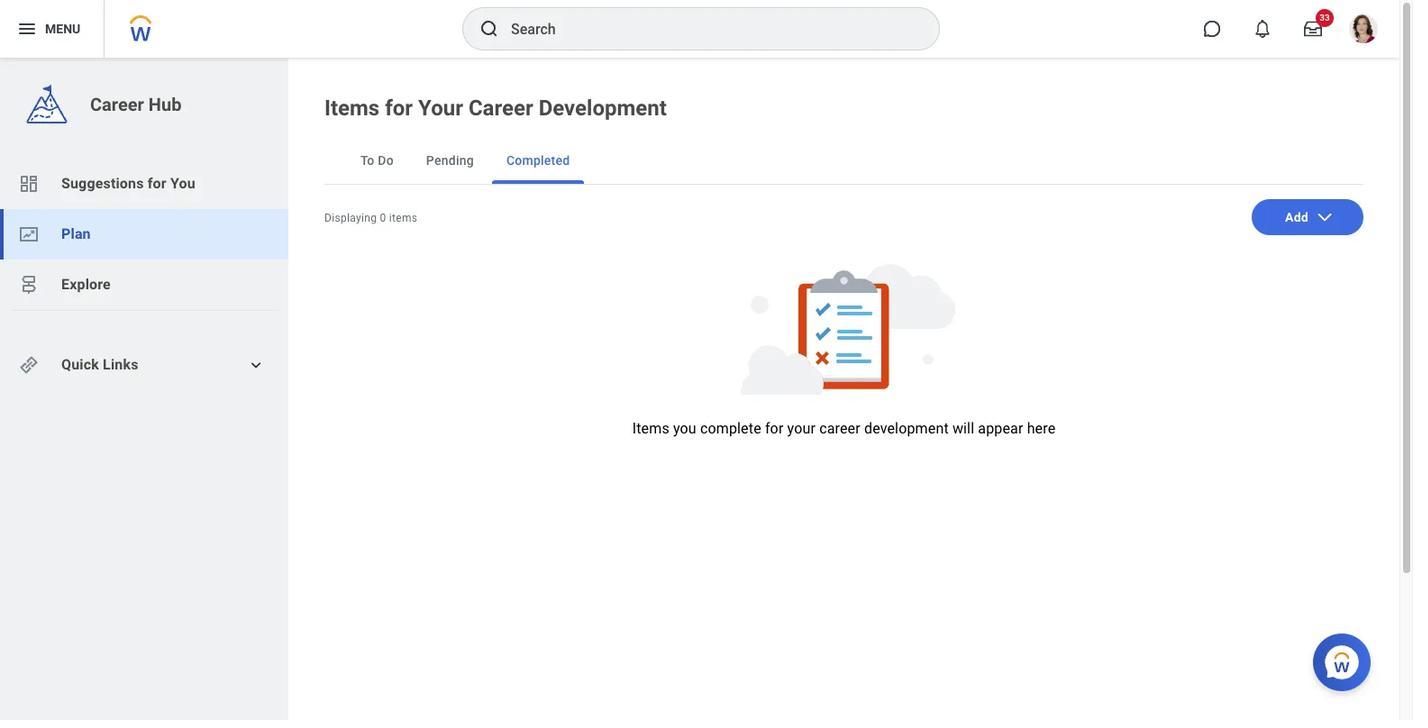 Task type: describe. For each thing, give the bounding box(es) containing it.
here
[[1027, 420, 1056, 437]]

notifications large image
[[1254, 20, 1272, 38]]

do
[[378, 153, 394, 168]]

career hub
[[90, 94, 182, 115]]

pending button
[[412, 137, 489, 184]]

development
[[865, 420, 949, 437]]

items for items you complete for your career development will appear here
[[633, 420, 670, 437]]

list containing suggestions for you
[[0, 159, 288, 310]]

suggestions for you
[[61, 175, 195, 192]]

profile logan mcneil image
[[1350, 14, 1378, 47]]

development
[[539, 96, 667, 121]]

items for your career development
[[325, 96, 667, 121]]

quick links element
[[18, 347, 274, 383]]

chevron down small image
[[247, 356, 265, 374]]

timeline milestone image
[[18, 274, 40, 296]]

your
[[418, 96, 463, 121]]

menu
[[45, 21, 80, 36]]

to do
[[361, 153, 394, 168]]

33
[[1320, 13, 1330, 23]]

for for you
[[148, 175, 167, 192]]

items for items for your career development
[[325, 96, 380, 121]]

you
[[170, 175, 195, 192]]

add button
[[1252, 199, 1364, 235]]

chevron down image
[[1316, 208, 1334, 226]]

pending
[[426, 153, 474, 168]]

items
[[389, 212, 418, 224]]

Search Workday  search field
[[511, 9, 902, 49]]

completed
[[507, 153, 570, 168]]

search image
[[479, 18, 500, 40]]

appear
[[978, 420, 1024, 437]]

menu button
[[0, 0, 104, 58]]

completed button
[[492, 137, 585, 184]]

1 horizontal spatial career
[[469, 96, 533, 121]]

dashboard image
[[18, 173, 40, 195]]

link image
[[18, 354, 40, 376]]

justify image
[[16, 18, 38, 40]]



Task type: locate. For each thing, give the bounding box(es) containing it.
inbox large image
[[1305, 20, 1323, 38]]

plan link
[[0, 209, 288, 260]]

career left hub
[[90, 94, 144, 115]]

0
[[380, 212, 386, 224]]

for left your at the right bottom of page
[[765, 420, 784, 437]]

onboarding home image
[[18, 224, 40, 245]]

0 horizontal spatial for
[[148, 175, 167, 192]]

suggestions for you link
[[0, 159, 288, 209]]

2 horizontal spatial for
[[765, 420, 784, 437]]

suggestions
[[61, 175, 144, 192]]

complete
[[700, 420, 762, 437]]

tab list
[[325, 137, 1364, 185]]

list
[[0, 159, 288, 310]]

for inside suggestions for you link
[[148, 175, 167, 192]]

items you complete for your career development will appear here
[[633, 420, 1056, 437]]

2 vertical spatial for
[[765, 420, 784, 437]]

items
[[325, 96, 380, 121], [633, 420, 670, 437]]

career
[[820, 420, 861, 437]]

1 vertical spatial for
[[148, 175, 167, 192]]

hub
[[149, 94, 182, 115]]

1 horizontal spatial for
[[385, 96, 413, 121]]

you
[[673, 420, 697, 437]]

0 horizontal spatial items
[[325, 96, 380, 121]]

explore link
[[0, 260, 288, 310]]

will
[[953, 420, 975, 437]]

to
[[361, 153, 375, 168]]

for left you
[[148, 175, 167, 192]]

to do button
[[346, 137, 408, 184]]

0 vertical spatial for
[[385, 96, 413, 121]]

0 horizontal spatial career
[[90, 94, 144, 115]]

displaying
[[325, 212, 377, 224]]

plan
[[61, 225, 91, 243]]

1 vertical spatial items
[[633, 420, 670, 437]]

quick
[[61, 356, 99, 373]]

displaying 0 items
[[325, 212, 418, 224]]

your
[[788, 420, 816, 437]]

career right your
[[469, 96, 533, 121]]

items left you
[[633, 420, 670, 437]]

career
[[90, 94, 144, 115], [469, 96, 533, 121]]

explore
[[61, 276, 111, 293]]

for
[[385, 96, 413, 121], [148, 175, 167, 192], [765, 420, 784, 437]]

tab list containing to do
[[325, 137, 1364, 185]]

for left your
[[385, 96, 413, 121]]

33 button
[[1294, 9, 1334, 49]]

items up to
[[325, 96, 380, 121]]

links
[[103, 356, 138, 373]]

0 vertical spatial items
[[325, 96, 380, 121]]

add
[[1286, 210, 1309, 224]]

quick links
[[61, 356, 138, 373]]

for for your
[[385, 96, 413, 121]]

1 horizontal spatial items
[[633, 420, 670, 437]]



Task type: vqa. For each thing, say whether or not it's contained in the screenshot.
Items for Your Career Development
yes



